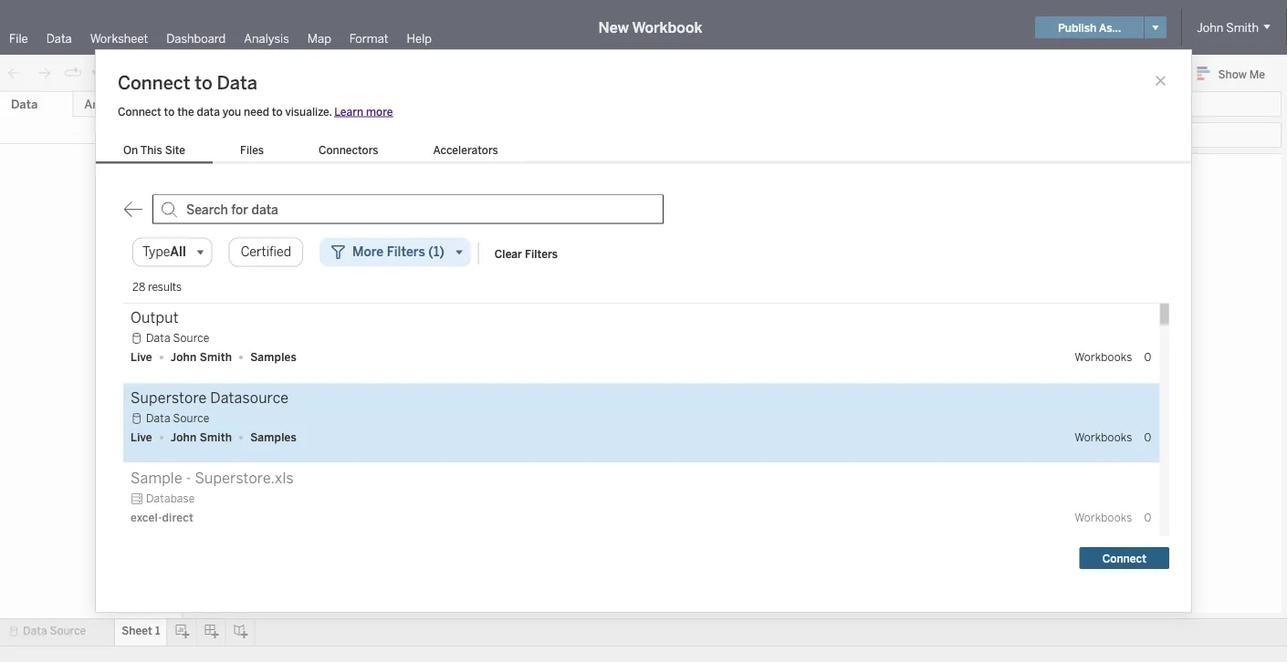 Task type: describe. For each thing, give the bounding box(es) containing it.
connect to data
[[118, 72, 257, 94]]

certified
[[241, 245, 291, 260]]

john for superstore datasource
[[171, 431, 197, 445]]

connect for connect
[[1103, 552, 1147, 565]]

1 horizontal spatial sheet
[[363, 163, 413, 188]]

workbook
[[632, 19, 703, 36]]

0 horizontal spatial sheet 1
[[122, 625, 160, 638]]

connectors
[[319, 144, 379, 157]]

0 vertical spatial smith
[[1227, 20, 1259, 35]]

28 results
[[132, 281, 182, 294]]

workbooks for datasource
[[1075, 431, 1133, 445]]

clear filters
[[495, 247, 558, 260]]

pause auto updates image
[[154, 64, 173, 83]]

publish
[[1058, 21, 1097, 34]]

clear sheet image
[[261, 64, 290, 83]]

data source for superstore datasource
[[146, 412, 210, 426]]

to for data
[[195, 72, 213, 94]]

color
[[205, 269, 230, 282]]

2 vertical spatial data source
[[23, 625, 86, 638]]

connect for connect to the data you need to visualize. learn more
[[118, 105, 161, 118]]

publish as... button
[[1035, 16, 1144, 38]]

samples for superstore datasource
[[250, 431, 297, 445]]

sample - superstore.xls
[[131, 470, 294, 488]]

output
[[131, 310, 179, 327]]

0 for datasource
[[1145, 431, 1152, 445]]

new workbook
[[599, 19, 703, 36]]

data
[[197, 105, 220, 118]]

marks
[[210, 194, 242, 207]]

samples for output
[[250, 351, 297, 364]]

the
[[177, 105, 194, 118]]

replay animation image
[[89, 67, 100, 78]]

connect button
[[1080, 548, 1170, 570]]

john smith for output
[[171, 351, 232, 364]]

undo image
[[5, 64, 24, 83]]

site
[[165, 144, 185, 157]]

replay animation image
[[64, 64, 82, 82]]

map
[[307, 31, 331, 46]]

john for output
[[171, 351, 197, 364]]

0 horizontal spatial sheet
[[122, 625, 152, 638]]

1 0 from the top
[[1145, 351, 1152, 364]]

help
[[407, 31, 432, 46]]

analytics
[[84, 97, 136, 112]]

live for superstore datasource
[[131, 431, 152, 445]]

worksheet
[[90, 31, 148, 46]]

accelerators
[[433, 144, 498, 157]]

new worksheet image
[[195, 64, 221, 83]]

certified button
[[229, 238, 303, 267]]

new data source image
[[125, 64, 143, 83]]

2 vertical spatial source
[[50, 625, 86, 638]]

0 for -
[[1145, 512, 1152, 525]]

sample
[[131, 470, 182, 488]]

learn more link
[[334, 105, 393, 118]]

workbooks for -
[[1075, 512, 1133, 525]]

this
[[140, 144, 162, 157]]

28
[[132, 281, 145, 294]]

file
[[9, 31, 28, 46]]

data guide image
[[1166, 64, 1184, 82]]

redo image
[[35, 64, 53, 83]]

0 vertical spatial 1
[[417, 163, 428, 188]]

superstore
[[131, 390, 207, 407]]

list box containing on this site
[[96, 140, 526, 164]]



Task type: locate. For each thing, give the bounding box(es) containing it.
0 horizontal spatial 1
[[155, 625, 160, 638]]

sheet
[[363, 163, 413, 188], [122, 625, 152, 638]]

0 vertical spatial filters
[[210, 146, 242, 159]]

0 horizontal spatial filters
[[210, 146, 242, 159]]

0 vertical spatial sheet 1
[[363, 163, 428, 188]]

data
[[46, 31, 72, 46], [217, 72, 257, 94], [11, 97, 38, 112], [146, 332, 170, 345], [146, 412, 170, 426], [23, 625, 47, 638]]

0
[[1145, 351, 1152, 364], [1145, 431, 1152, 445], [1145, 512, 1152, 525]]

smith for output
[[200, 351, 232, 364]]

0 vertical spatial live
[[131, 351, 152, 364]]

2 vertical spatial john
[[171, 431, 197, 445]]

datasource
[[210, 390, 289, 407]]

3 workbooks from the top
[[1075, 512, 1133, 525]]

john up show
[[1197, 20, 1224, 35]]

source for superstore datasource
[[173, 412, 210, 426]]

database
[[146, 493, 195, 506]]

0 vertical spatial 0
[[1145, 351, 1152, 364]]

1 vertical spatial 1
[[155, 625, 160, 638]]

row group containing output
[[123, 304, 1160, 663]]

row group
[[123, 304, 1160, 663]]

filters down you
[[210, 146, 242, 159]]

text
[[312, 269, 331, 282]]

2 vertical spatial workbooks
[[1075, 512, 1133, 525]]

2 vertical spatial john smith
[[171, 431, 232, 445]]

learn
[[334, 105, 364, 118]]

2 vertical spatial connect
[[1103, 552, 1147, 565]]

1 horizontal spatial 1
[[417, 163, 428, 188]]

new
[[599, 19, 629, 36]]

on this site
[[123, 144, 185, 157]]

-
[[186, 470, 191, 488]]

0 vertical spatial john
[[1197, 20, 1224, 35]]

connect for connect to data
[[118, 72, 190, 94]]

2 samples from the top
[[250, 431, 297, 445]]

0 vertical spatial data source
[[146, 332, 210, 345]]

files
[[240, 144, 264, 157]]

as...
[[1099, 21, 1122, 34]]

1 vertical spatial source
[[173, 412, 210, 426]]

1 vertical spatial connect
[[118, 105, 161, 118]]

superstore datasource
[[131, 390, 289, 407]]

2 vertical spatial smith
[[200, 431, 232, 445]]

0 vertical spatial connect
[[118, 72, 190, 94]]

connect to the data you need to visualize. learn more
[[118, 105, 393, 118]]

you
[[223, 105, 241, 118]]

3 0 from the top
[[1145, 512, 1152, 525]]

smith down superstore datasource
[[200, 431, 232, 445]]

collapse image
[[167, 100, 178, 110]]

smith up show me
[[1227, 20, 1259, 35]]

1 vertical spatial data source
[[146, 412, 210, 426]]

0 horizontal spatial to
[[164, 105, 175, 118]]

me
[[1250, 67, 1266, 81]]

samples down datasource
[[250, 431, 297, 445]]

1 live from the top
[[131, 351, 152, 364]]

0 vertical spatial workbooks
[[1075, 351, 1133, 364]]

smith up superstore datasource
[[200, 351, 232, 364]]

john smith down superstore datasource
[[171, 431, 232, 445]]

john up the -
[[171, 431, 197, 445]]

2 vertical spatial 0
[[1145, 512, 1152, 525]]

1 vertical spatial john smith
[[171, 351, 232, 364]]

results
[[148, 281, 182, 294]]

live
[[131, 351, 152, 364], [131, 431, 152, 445]]

0 vertical spatial john smith
[[1197, 20, 1259, 35]]

sheet 1
[[363, 163, 428, 188], [122, 625, 160, 638]]

john
[[1197, 20, 1224, 35], [171, 351, 197, 364], [171, 431, 197, 445]]

dashboard
[[166, 31, 226, 46]]

clear
[[495, 247, 522, 260]]

smith
[[1227, 20, 1259, 35], [200, 351, 232, 364], [200, 431, 232, 445]]

more
[[366, 105, 393, 118]]

publish as...
[[1058, 21, 1122, 34]]

2 0 from the top
[[1145, 431, 1152, 445]]

1 horizontal spatial to
[[195, 72, 213, 94]]

1 samples from the top
[[250, 351, 297, 364]]

size
[[259, 269, 279, 282]]

columns
[[378, 97, 424, 110]]

connect
[[118, 72, 190, 94], [118, 105, 161, 118], [1103, 552, 1147, 565]]

data source for output
[[146, 332, 210, 345]]

live up sample
[[131, 431, 152, 445]]

workbooks
[[1075, 351, 1133, 364], [1075, 431, 1133, 445], [1075, 512, 1133, 525]]

to left the
[[164, 105, 175, 118]]

2 workbooks from the top
[[1075, 431, 1133, 445]]

1 vertical spatial workbooks
[[1075, 431, 1133, 445]]

john smith
[[1197, 20, 1259, 35], [171, 351, 232, 364], [171, 431, 232, 445]]

source for output
[[173, 332, 210, 345]]

show me button
[[1189, 59, 1282, 88]]

pages
[[210, 98, 241, 111]]

john smith for superstore datasource
[[171, 431, 232, 445]]

1 vertical spatial smith
[[200, 351, 232, 364]]

samples up datasource
[[250, 351, 297, 364]]

show me
[[1219, 67, 1266, 81]]

format
[[350, 31, 389, 46]]

filters inside button
[[525, 247, 558, 260]]

live down the output
[[131, 351, 152, 364]]

2 live from the top
[[131, 431, 152, 445]]

source
[[173, 332, 210, 345], [173, 412, 210, 426], [50, 625, 86, 638]]

connect inside button
[[1103, 552, 1147, 565]]

1 vertical spatial sheet
[[122, 625, 152, 638]]

show
[[1219, 67, 1247, 81]]

1 vertical spatial 0
[[1145, 431, 1152, 445]]

live for output
[[131, 351, 152, 364]]

clear filters button
[[487, 243, 566, 265]]

to right "need"
[[272, 105, 283, 118]]

direct
[[162, 512, 194, 525]]

to
[[195, 72, 213, 94], [164, 105, 175, 118], [272, 105, 283, 118]]

0 vertical spatial sheet
[[363, 163, 413, 188]]

samples
[[250, 351, 297, 364], [250, 431, 297, 445]]

filters right clear
[[525, 247, 558, 260]]

excel-
[[131, 512, 162, 525]]

1 vertical spatial live
[[131, 431, 152, 445]]

1 vertical spatial sheet 1
[[122, 625, 160, 638]]

1
[[417, 163, 428, 188], [155, 625, 160, 638]]

0 vertical spatial samples
[[250, 351, 297, 364]]

john smith up superstore datasource
[[171, 351, 232, 364]]

1 horizontal spatial filters
[[525, 247, 558, 260]]

smith for superstore datasource
[[200, 431, 232, 445]]

analysis
[[244, 31, 289, 46]]

data source
[[146, 332, 210, 345], [146, 412, 210, 426], [23, 625, 86, 638]]

need
[[244, 105, 269, 118]]

visualize.
[[285, 105, 332, 118]]

1 vertical spatial filters
[[525, 247, 558, 260]]

1 workbooks from the top
[[1075, 351, 1133, 364]]

1 vertical spatial john
[[171, 351, 197, 364]]

1 vertical spatial samples
[[250, 431, 297, 445]]

john smith up show me button
[[1197, 20, 1259, 35]]

to for the
[[164, 105, 175, 118]]

john up the superstore
[[171, 351, 197, 364]]

0 vertical spatial source
[[173, 332, 210, 345]]

on
[[123, 144, 138, 157]]

list box
[[96, 140, 526, 164]]

2 horizontal spatial to
[[272, 105, 283, 118]]

superstore.xls
[[195, 470, 294, 488]]

duplicate image
[[232, 64, 250, 83]]

excel-direct
[[131, 512, 194, 525]]

to up data
[[195, 72, 213, 94]]

1 horizontal spatial sheet 1
[[363, 163, 428, 188]]

filters
[[210, 146, 242, 159], [525, 247, 558, 260]]



Task type: vqa. For each thing, say whether or not it's contained in the screenshot.
'Publish' button
no



